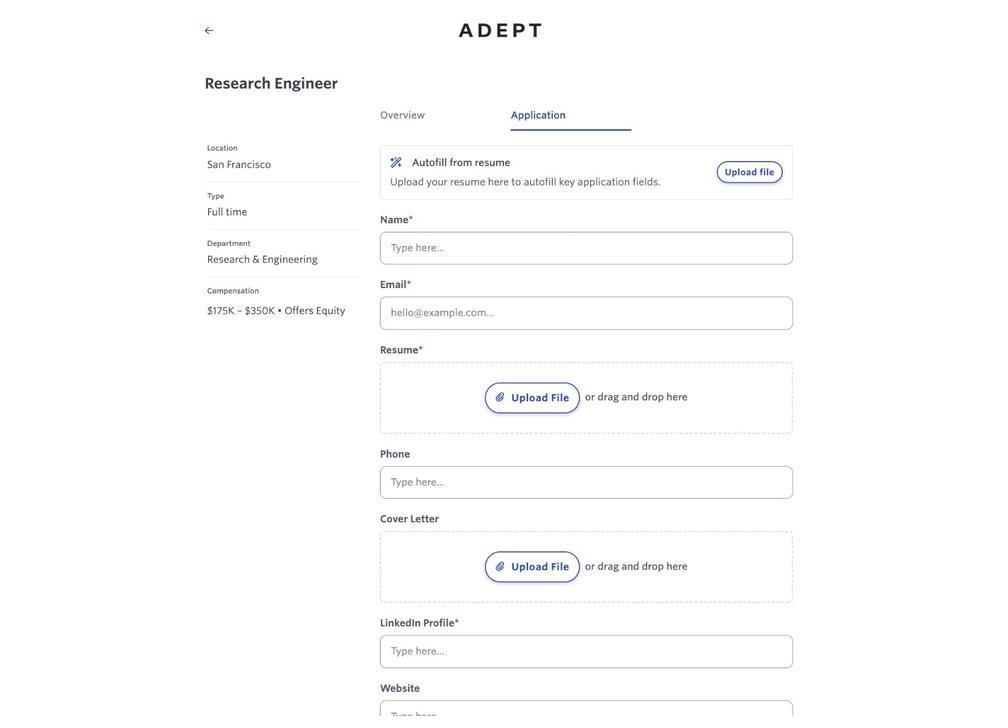 Task type: vqa. For each thing, say whether or not it's contained in the screenshot.
Back to adept.ai's Job Listings icon
yes



Task type: locate. For each thing, give the bounding box(es) containing it.
1 vertical spatial type here... text field
[[380, 466, 793, 499]]

back to adept.ai's job listings image
[[205, 25, 213, 35]]

Type here... text field
[[380, 636, 793, 668], [380, 701, 793, 716]]

tab panel
[[371, 131, 803, 716]]

1 vertical spatial type here... text field
[[380, 701, 793, 716]]

2 type here... text field from the top
[[380, 466, 793, 499]]

Type here... text field
[[380, 232, 793, 264], [380, 466, 793, 499]]

1 type here... text field from the top
[[380, 636, 793, 668]]

hello@example.com... email field
[[380, 297, 793, 330]]

0 vertical spatial type here... text field
[[380, 232, 793, 264]]

0 vertical spatial type here... text field
[[380, 636, 793, 668]]

adept.ai image
[[445, 10, 555, 51]]

tab list
[[371, 108, 803, 131]]



Task type: describe. For each thing, give the bounding box(es) containing it.
2 type here... text field from the top
[[380, 701, 793, 716]]

1 type here... text field from the top
[[380, 232, 793, 264]]



